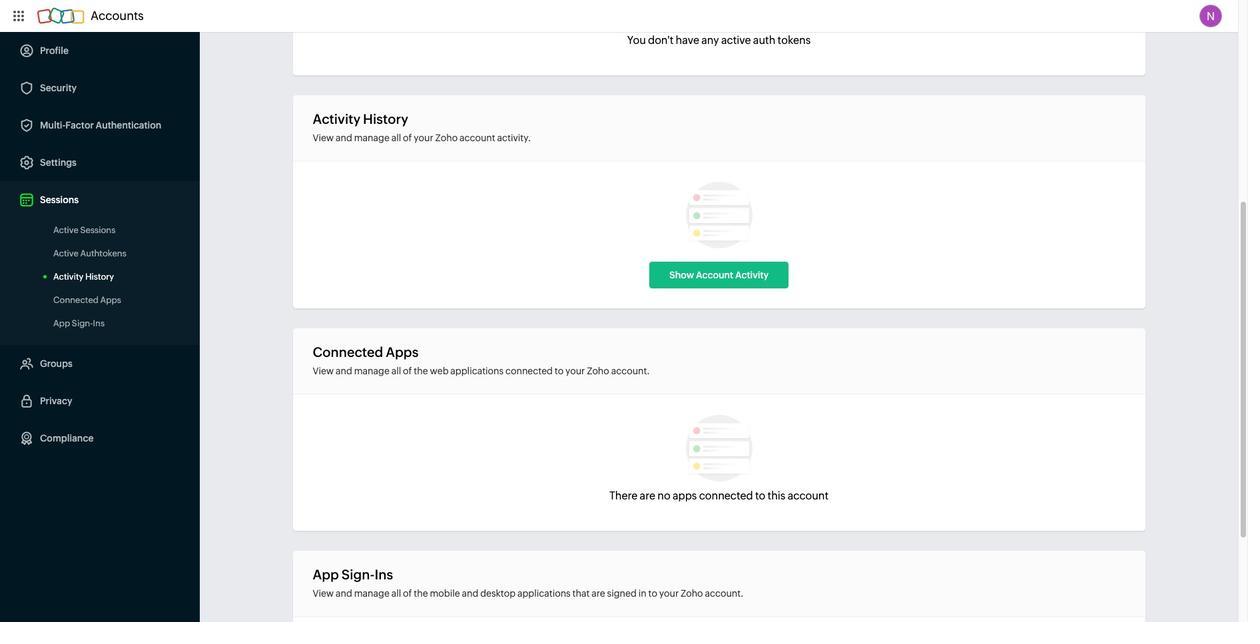Task type: locate. For each thing, give the bounding box(es) containing it.
profile
[[40, 45, 69, 56]]

connected inside connected apps view and manage all of the web applications connected to your zoho account.
[[313, 344, 383, 360]]

0 vertical spatial account
[[460, 133, 496, 143]]

authentication
[[96, 120, 161, 131]]

apps
[[100, 295, 121, 305], [386, 344, 419, 360]]

history for activity history
[[85, 272, 114, 282]]

multi-factor authentication
[[40, 120, 161, 131]]

2 of from the top
[[403, 366, 412, 376]]

activity
[[313, 111, 361, 127], [735, 270, 769, 281], [53, 272, 83, 282]]

account
[[460, 133, 496, 143], [788, 490, 829, 502]]

2 all from the top
[[392, 366, 401, 376]]

all inside connected apps view and manage all of the web applications connected to your zoho account.
[[392, 366, 401, 376]]

this
[[768, 490, 786, 502]]

0 vertical spatial ins
[[93, 318, 105, 328]]

0 horizontal spatial ins
[[93, 318, 105, 328]]

1 vertical spatial to
[[756, 490, 766, 502]]

and inside activity history view and manage all of your zoho account activity.
[[336, 133, 352, 143]]

manage
[[354, 133, 390, 143], [354, 366, 390, 376], [354, 588, 390, 599]]

1 horizontal spatial activity
[[313, 111, 361, 127]]

in
[[639, 588, 647, 599]]

2 vertical spatial manage
[[354, 588, 390, 599]]

0 horizontal spatial app
[[53, 318, 70, 328]]

0 horizontal spatial to
[[555, 366, 564, 376]]

history
[[363, 111, 409, 127], [85, 272, 114, 282]]

1 horizontal spatial your
[[566, 366, 585, 376]]

1 vertical spatial sign-
[[342, 567, 375, 582]]

factor
[[65, 120, 94, 131]]

0 vertical spatial connected
[[506, 366, 553, 376]]

1 vertical spatial applications
[[518, 588, 571, 599]]

compliance
[[40, 433, 94, 444]]

applications right 'web'
[[451, 366, 504, 376]]

0 horizontal spatial are
[[592, 588, 605, 599]]

active for active authtokens
[[53, 249, 79, 259]]

0 vertical spatial history
[[363, 111, 409, 127]]

1 vertical spatial your
[[566, 366, 585, 376]]

connected
[[53, 295, 99, 305], [313, 344, 383, 360]]

auth
[[753, 34, 776, 47]]

1 vertical spatial manage
[[354, 366, 390, 376]]

app for app sign-ins view and manage all of the mobile and desktop applications that are signed in to your zoho account.
[[313, 567, 339, 582]]

1 all from the top
[[392, 133, 401, 143]]

1 vertical spatial account
[[788, 490, 829, 502]]

1 view from the top
[[313, 133, 334, 143]]

active
[[53, 225, 79, 235], [53, 249, 79, 259]]

0 horizontal spatial apps
[[100, 295, 121, 305]]

2 vertical spatial of
[[403, 588, 412, 599]]

1 vertical spatial all
[[392, 366, 401, 376]]

0 horizontal spatial account
[[460, 133, 496, 143]]

0 vertical spatial app
[[53, 318, 70, 328]]

to inside connected apps view and manage all of the web applications connected to your zoho account.
[[555, 366, 564, 376]]

2 vertical spatial your
[[659, 588, 679, 599]]

active up active authtokens
[[53, 225, 79, 235]]

1 active from the top
[[53, 225, 79, 235]]

1 the from the top
[[414, 366, 428, 376]]

show
[[670, 270, 694, 281]]

groups
[[40, 358, 73, 369]]

3 all from the top
[[392, 588, 401, 599]]

ins for app sign-ins
[[93, 318, 105, 328]]

account right this
[[788, 490, 829, 502]]

have
[[676, 34, 700, 47]]

1 vertical spatial connected
[[313, 344, 383, 360]]

1 horizontal spatial apps
[[386, 344, 419, 360]]

0 horizontal spatial applications
[[451, 366, 504, 376]]

2 the from the top
[[414, 588, 428, 599]]

manage inside activity history view and manage all of your zoho account activity.
[[354, 133, 390, 143]]

you
[[627, 34, 646, 47]]

are right that
[[592, 588, 605, 599]]

0 horizontal spatial sign-
[[72, 318, 93, 328]]

2 vertical spatial view
[[313, 588, 334, 599]]

all
[[392, 133, 401, 143], [392, 366, 401, 376], [392, 588, 401, 599]]

1 horizontal spatial sign-
[[342, 567, 375, 582]]

sessions up authtokens
[[80, 225, 115, 235]]

0 vertical spatial account.
[[611, 366, 650, 376]]

1 vertical spatial account.
[[705, 588, 744, 599]]

1 manage from the top
[[354, 133, 390, 143]]

activity inside activity history view and manage all of your zoho account activity.
[[313, 111, 361, 127]]

all inside activity history view and manage all of your zoho account activity.
[[392, 133, 401, 143]]

that
[[573, 588, 590, 599]]

1 vertical spatial apps
[[386, 344, 419, 360]]

1 horizontal spatial account.
[[705, 588, 744, 599]]

3 view from the top
[[313, 588, 334, 599]]

1 of from the top
[[403, 133, 412, 143]]

0 vertical spatial connected
[[53, 295, 99, 305]]

and
[[336, 133, 352, 143], [336, 366, 352, 376], [336, 588, 352, 599], [462, 588, 479, 599]]

are
[[640, 490, 656, 502], [592, 588, 605, 599]]

ins inside app sign-ins view and manage all of the mobile and desktop applications that are signed in to your zoho account.
[[375, 567, 393, 582]]

0 vertical spatial sign-
[[72, 318, 93, 328]]

1 horizontal spatial to
[[649, 588, 658, 599]]

0 vertical spatial apps
[[100, 295, 121, 305]]

of
[[403, 133, 412, 143], [403, 366, 412, 376], [403, 588, 412, 599]]

0 horizontal spatial sessions
[[40, 195, 79, 205]]

connected for connected apps
[[53, 295, 99, 305]]

0 vertical spatial manage
[[354, 133, 390, 143]]

2 manage from the top
[[354, 366, 390, 376]]

1 vertical spatial sessions
[[80, 225, 115, 235]]

applications
[[451, 366, 504, 376], [518, 588, 571, 599]]

0 vertical spatial your
[[414, 133, 434, 143]]

account.
[[611, 366, 650, 376], [705, 588, 744, 599]]

1 vertical spatial history
[[85, 272, 114, 282]]

1 vertical spatial zoho
[[587, 366, 610, 376]]

of inside app sign-ins view and manage all of the mobile and desktop applications that are signed in to your zoho account.
[[403, 588, 412, 599]]

1 horizontal spatial are
[[640, 490, 656, 502]]

1 vertical spatial are
[[592, 588, 605, 599]]

active up activity history
[[53, 249, 79, 259]]

2 vertical spatial all
[[392, 588, 401, 599]]

zoho inside connected apps view and manage all of the web applications connected to your zoho account.
[[587, 366, 610, 376]]

are left no
[[640, 490, 656, 502]]

no
[[658, 490, 671, 502]]

2 vertical spatial to
[[649, 588, 658, 599]]

the left mobile at the left bottom of the page
[[414, 588, 428, 599]]

all for history
[[392, 133, 401, 143]]

connected
[[506, 366, 553, 376], [699, 490, 753, 502]]

don't
[[648, 34, 674, 47]]

account left activity.
[[460, 133, 496, 143]]

multi-
[[40, 120, 66, 131]]

0 horizontal spatial zoho
[[435, 133, 458, 143]]

app sign-ins
[[53, 318, 105, 328]]

desktop
[[480, 588, 516, 599]]

0 vertical spatial active
[[53, 225, 79, 235]]

activity inside button
[[735, 270, 769, 281]]

0 horizontal spatial connected
[[506, 366, 553, 376]]

0 vertical spatial the
[[414, 366, 428, 376]]

view inside app sign-ins view and manage all of the mobile and desktop applications that are signed in to your zoho account.
[[313, 588, 334, 599]]

sessions
[[40, 195, 79, 205], [80, 225, 115, 235]]

apps
[[673, 490, 697, 502]]

0 vertical spatial sessions
[[40, 195, 79, 205]]

connected apps view and manage all of the web applications connected to your zoho account.
[[313, 344, 650, 376]]

account inside activity history view and manage all of your zoho account activity.
[[460, 133, 496, 143]]

3 manage from the top
[[354, 588, 390, 599]]

1 horizontal spatial connected
[[699, 490, 753, 502]]

2 vertical spatial zoho
[[681, 588, 703, 599]]

1 vertical spatial of
[[403, 366, 412, 376]]

0 horizontal spatial activity
[[53, 272, 83, 282]]

settings
[[40, 157, 77, 168]]

connected inside connected apps view and manage all of the web applications connected to your zoho account.
[[506, 366, 553, 376]]

ins for app sign-ins view and manage all of the mobile and desktop applications that are signed in to your zoho account.
[[375, 567, 393, 582]]

your inside app sign-ins view and manage all of the mobile and desktop applications that are signed in to your zoho account.
[[659, 588, 679, 599]]

0 vertical spatial applications
[[451, 366, 504, 376]]

of for history
[[403, 133, 412, 143]]

1 horizontal spatial applications
[[518, 588, 571, 599]]

history inside activity history view and manage all of your zoho account activity.
[[363, 111, 409, 127]]

0 vertical spatial of
[[403, 133, 412, 143]]

active
[[722, 34, 751, 47]]

2 view from the top
[[313, 366, 334, 376]]

all for apps
[[392, 366, 401, 376]]

2 horizontal spatial activity
[[735, 270, 769, 281]]

of inside connected apps view and manage all of the web applications connected to your zoho account.
[[403, 366, 412, 376]]

applications left that
[[518, 588, 571, 599]]

connected apps
[[53, 295, 121, 305]]

manage for connected
[[354, 366, 390, 376]]

app inside app sign-ins view and manage all of the mobile and desktop applications that are signed in to your zoho account.
[[313, 567, 339, 582]]

0 vertical spatial zoho
[[435, 133, 458, 143]]

3 of from the top
[[403, 588, 412, 599]]

all inside app sign-ins view and manage all of the mobile and desktop applications that are signed in to your zoho account.
[[392, 588, 401, 599]]

apps inside connected apps view and manage all of the web applications connected to your zoho account.
[[386, 344, 419, 360]]

are inside app sign-ins view and manage all of the mobile and desktop applications that are signed in to your zoho account.
[[592, 588, 605, 599]]

1 vertical spatial ins
[[375, 567, 393, 582]]

zoho
[[435, 133, 458, 143], [587, 366, 610, 376], [681, 588, 703, 599]]

1 vertical spatial active
[[53, 249, 79, 259]]

0 horizontal spatial your
[[414, 133, 434, 143]]

0 vertical spatial view
[[313, 133, 334, 143]]

1 vertical spatial app
[[313, 567, 339, 582]]

view
[[313, 133, 334, 143], [313, 366, 334, 376], [313, 588, 334, 599]]

1 horizontal spatial account
[[788, 490, 829, 502]]

to
[[555, 366, 564, 376], [756, 490, 766, 502], [649, 588, 658, 599]]

sign- inside app sign-ins view and manage all of the mobile and desktop applications that are signed in to your zoho account.
[[342, 567, 375, 582]]

account. inside app sign-ins view and manage all of the mobile and desktop applications that are signed in to your zoho account.
[[705, 588, 744, 599]]

of for apps
[[403, 366, 412, 376]]

view inside connected apps view and manage all of the web applications connected to your zoho account.
[[313, 366, 334, 376]]

activity for activity history view and manage all of your zoho account activity.
[[313, 111, 361, 127]]

ins
[[93, 318, 105, 328], [375, 567, 393, 582]]

2 horizontal spatial zoho
[[681, 588, 703, 599]]

the inside app sign-ins view and manage all of the mobile and desktop applications that are signed in to your zoho account.
[[414, 588, 428, 599]]

0 horizontal spatial history
[[85, 272, 114, 282]]

1 horizontal spatial connected
[[313, 344, 383, 360]]

sign-
[[72, 318, 93, 328], [342, 567, 375, 582]]

activity history view and manage all of your zoho account activity.
[[313, 111, 531, 143]]

your
[[414, 133, 434, 143], [566, 366, 585, 376], [659, 588, 679, 599]]

1 horizontal spatial app
[[313, 567, 339, 582]]

manage inside connected apps view and manage all of the web applications connected to your zoho account.
[[354, 366, 390, 376]]

0 vertical spatial all
[[392, 133, 401, 143]]

2 active from the top
[[53, 249, 79, 259]]

1 horizontal spatial ins
[[375, 567, 393, 582]]

the
[[414, 366, 428, 376], [414, 588, 428, 599]]

0 horizontal spatial connected
[[53, 295, 99, 305]]

of inside activity history view and manage all of your zoho account activity.
[[403, 133, 412, 143]]

1 vertical spatial the
[[414, 588, 428, 599]]

view for activity history
[[313, 133, 334, 143]]

0 vertical spatial to
[[555, 366, 564, 376]]

view inside activity history view and manage all of your zoho account activity.
[[313, 133, 334, 143]]

1 horizontal spatial zoho
[[587, 366, 610, 376]]

1 horizontal spatial history
[[363, 111, 409, 127]]

the left 'web'
[[414, 366, 428, 376]]

sessions down settings
[[40, 195, 79, 205]]

0 horizontal spatial account.
[[611, 366, 650, 376]]

app
[[53, 318, 70, 328], [313, 567, 339, 582]]

1 vertical spatial view
[[313, 366, 334, 376]]

2 horizontal spatial your
[[659, 588, 679, 599]]

applications inside connected apps view and manage all of the web applications connected to your zoho account.
[[451, 366, 504, 376]]



Task type: describe. For each thing, give the bounding box(es) containing it.
and inside connected apps view and manage all of the web applications connected to your zoho account.
[[336, 366, 352, 376]]

activity for activity history
[[53, 272, 83, 282]]

app for app sign-ins
[[53, 318, 70, 328]]

security
[[40, 83, 77, 93]]

web
[[430, 366, 449, 376]]

there
[[610, 490, 638, 502]]

the inside connected apps view and manage all of the web applications connected to your zoho account.
[[414, 366, 428, 376]]

manage inside app sign-ins view and manage all of the mobile and desktop applications that are signed in to your zoho account.
[[354, 588, 390, 599]]

any
[[702, 34, 719, 47]]

applications inside app sign-ins view and manage all of the mobile and desktop applications that are signed in to your zoho account.
[[518, 588, 571, 599]]

to inside app sign-ins view and manage all of the mobile and desktop applications that are signed in to your zoho account.
[[649, 588, 658, 599]]

your inside activity history view and manage all of your zoho account activity.
[[414, 133, 434, 143]]

mobile
[[430, 588, 460, 599]]

accounts
[[91, 9, 144, 23]]

signed
[[607, 588, 637, 599]]

active for active sessions
[[53, 225, 79, 235]]

manage for activity
[[354, 133, 390, 143]]

active sessions
[[53, 225, 115, 235]]

connected for connected apps view and manage all of the web applications connected to your zoho account.
[[313, 344, 383, 360]]

app sign-ins view and manage all of the mobile and desktop applications that are signed in to your zoho account.
[[313, 567, 744, 599]]

tokens
[[778, 34, 811, 47]]

view for connected apps
[[313, 366, 334, 376]]

zoho inside activity history view and manage all of your zoho account activity.
[[435, 133, 458, 143]]

your inside connected apps view and manage all of the web applications connected to your zoho account.
[[566, 366, 585, 376]]

apps for connected apps view and manage all of the web applications connected to your zoho account.
[[386, 344, 419, 360]]

apps for connected apps
[[100, 295, 121, 305]]

active authtokens
[[53, 249, 126, 259]]

2 horizontal spatial to
[[756, 490, 766, 502]]

authtokens
[[80, 249, 126, 259]]

account
[[696, 270, 734, 281]]

show account activity button
[[650, 262, 789, 289]]

sign- for app sign-ins
[[72, 318, 93, 328]]

you don't have any active auth tokens
[[627, 34, 811, 47]]

privacy
[[40, 396, 72, 406]]

1 horizontal spatial sessions
[[80, 225, 115, 235]]

there are no apps connected to this account
[[610, 490, 829, 502]]

0 vertical spatial are
[[640, 490, 656, 502]]

1 vertical spatial connected
[[699, 490, 753, 502]]

zoho inside app sign-ins view and manage all of the mobile and desktop applications that are signed in to your zoho account.
[[681, 588, 703, 599]]

account. inside connected apps view and manage all of the web applications connected to your zoho account.
[[611, 366, 650, 376]]

show account activity
[[670, 270, 769, 281]]

activity.
[[497, 133, 531, 143]]

activity history
[[53, 272, 114, 282]]

history for activity history view and manage all of your zoho account activity.
[[363, 111, 409, 127]]

sign- for app sign-ins view and manage all of the mobile and desktop applications that are signed in to your zoho account.
[[342, 567, 375, 582]]



Task type: vqa. For each thing, say whether or not it's contained in the screenshot.
the top Sign-
yes



